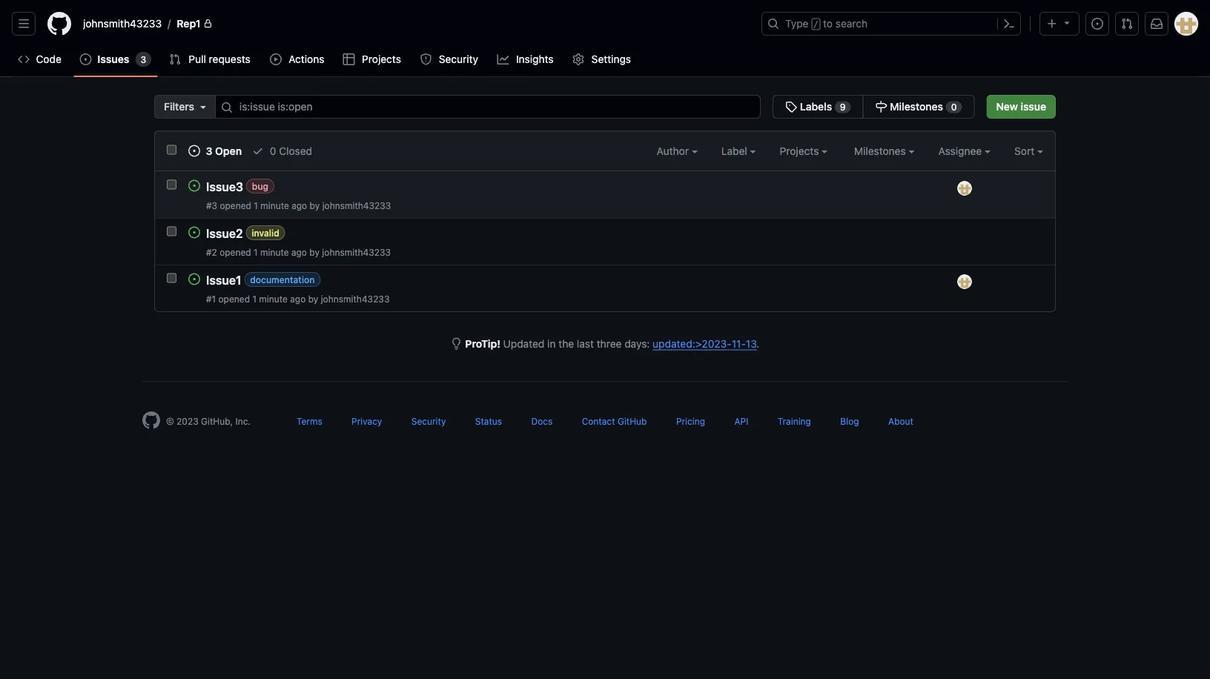 Task type: locate. For each thing, give the bounding box(es) containing it.
security right shield icon
[[439, 53, 478, 65]]

1 vertical spatial 3
[[206, 145, 212, 157]]

1 vertical spatial open issue image
[[188, 227, 200, 238]]

the
[[559, 337, 574, 350]]

lock image
[[204, 19, 213, 28]]

open issue element for issue3
[[188, 179, 200, 192]]

issue1
[[206, 273, 241, 287]]

/ left rep1
[[168, 17, 171, 30]]

by up #2             opened 1 minute ago by johnsmith43233
[[310, 200, 320, 211]]

0 up assignee
[[951, 102, 957, 112]]

command palette image
[[1003, 18, 1015, 30]]

issue opened image left issues at the left top of the page
[[80, 53, 91, 65]]

list
[[77, 12, 753, 36]]

milestones right milestone icon
[[890, 100, 943, 113]]

2 vertical spatial open issue element
[[188, 273, 200, 285]]

search
[[835, 17, 868, 30]]

2 @johnsmith43233 image from the top
[[957, 274, 972, 289]]

3 open link
[[188, 143, 242, 159]]

2 vertical spatial 1
[[252, 294, 256, 304]]

2 open issue image from the top
[[188, 227, 200, 238]]

Issue2 checkbox
[[167, 227, 176, 236]]

open issue image right issue3 option
[[188, 180, 200, 192]]

3 open issue element from the top
[[188, 273, 200, 285]]

git pull request image for the leftmost issue opened image
[[169, 53, 181, 65]]

milestones
[[890, 100, 943, 113], [854, 145, 909, 157]]

issue2
[[206, 227, 243, 241]]

/ for type
[[813, 19, 818, 30]]

open issue image for issue1
[[188, 273, 200, 285]]

1 horizontal spatial 3
[[206, 145, 212, 157]]

pull
[[189, 53, 206, 65]]

projects button
[[780, 143, 828, 159]]

0 horizontal spatial projects
[[362, 53, 401, 65]]

git pull request image for issue opened image to the top
[[1121, 18, 1133, 30]]

closed
[[279, 145, 312, 157]]

ago for issue3
[[292, 200, 307, 211]]

3 right issues at the left top of the page
[[140, 54, 146, 65]]

opened down "issue3" link
[[220, 200, 251, 211]]

minute down the 'invalid' link
[[260, 247, 289, 257]]

footer
[[130, 381, 1080, 466]]

plus image
[[1046, 18, 1058, 30]]

none search field containing filters
[[154, 95, 975, 119]]

status link
[[475, 416, 502, 426]]

documentation link
[[244, 272, 321, 287]]

1 horizontal spatial projects
[[780, 145, 822, 157]]

author button
[[657, 143, 698, 159]]

ago
[[292, 200, 307, 211], [291, 247, 307, 257], [290, 294, 306, 304]]

1 vertical spatial git pull request image
[[169, 53, 181, 65]]

2 open issue element from the top
[[188, 226, 200, 238]]

1 vertical spatial @johnsmith43233 image
[[957, 274, 972, 289]]

2 vertical spatial opened
[[218, 294, 250, 304]]

by down documentation link
[[308, 294, 318, 304]]

open issue image right issue2 option at the left of page
[[188, 227, 200, 238]]

minute down documentation
[[259, 294, 288, 304]]

0 vertical spatial opened
[[220, 200, 251, 211]]

0 vertical spatial open issue image
[[188, 180, 200, 192]]

new issue
[[996, 100, 1046, 113]]

johnsmith43233 /
[[83, 17, 171, 30]]

/ inside johnsmith43233 /
[[168, 17, 171, 30]]

1 vertical spatial minute
[[260, 247, 289, 257]]

milestones inside popup button
[[854, 145, 909, 157]]

/ left to
[[813, 19, 818, 30]]

1 vertical spatial ago
[[291, 247, 307, 257]]

code image
[[18, 53, 30, 65]]

1 down documentation
[[252, 294, 256, 304]]

0 vertical spatial 0
[[951, 102, 957, 112]]

13
[[746, 337, 757, 350]]

0 vertical spatial open issue element
[[188, 179, 200, 192]]

github,
[[201, 416, 233, 426]]

projects inside popup button
[[780, 145, 822, 157]]

0 horizontal spatial git pull request image
[[169, 53, 181, 65]]

.
[[757, 337, 760, 350]]

/
[[168, 17, 171, 30], [813, 19, 818, 30]]

© 2023 github, inc.
[[166, 416, 251, 426]]

open issue element right issue3 option
[[188, 179, 200, 192]]

open issue element
[[188, 179, 200, 192], [188, 226, 200, 238], [188, 273, 200, 285]]

0 vertical spatial 1
[[254, 200, 258, 211]]

0 vertical spatial ago
[[292, 200, 307, 211]]

1 vertical spatial milestones
[[854, 145, 909, 157]]

open
[[215, 145, 242, 157]]

johnsmith43233 for issue3
[[322, 200, 391, 211]]

privacy link
[[352, 416, 382, 426]]

by for issue1
[[308, 294, 318, 304]]

1 vertical spatial 0
[[270, 145, 276, 157]]

1 vertical spatial open issue element
[[188, 226, 200, 238]]

0 vertical spatial projects
[[362, 53, 401, 65]]

code
[[36, 53, 61, 65]]

settings link
[[567, 48, 638, 70]]

1 down the bug
[[254, 200, 258, 211]]

2 vertical spatial minute
[[259, 294, 288, 304]]

Issue1 checkbox
[[167, 273, 176, 283]]

light bulb image
[[450, 338, 462, 350]]

bug
[[252, 181, 268, 191]]

0 vertical spatial minute
[[260, 200, 289, 211]]

0 vertical spatial git pull request image
[[1121, 18, 1133, 30]]

by
[[310, 200, 320, 211], [309, 247, 320, 257], [308, 294, 318, 304]]

1 open issue element from the top
[[188, 179, 200, 192]]

1 vertical spatial opened
[[220, 247, 251, 257]]

opened down issue2
[[220, 247, 251, 257]]

3 right issue opened icon
[[206, 145, 212, 157]]

projects
[[362, 53, 401, 65], [780, 145, 822, 157]]

3 for 3
[[140, 54, 146, 65]]

0 horizontal spatial 3
[[140, 54, 146, 65]]

sort
[[1014, 145, 1034, 157]]

terms
[[297, 416, 322, 426]]

last
[[577, 337, 594, 350]]

minute
[[260, 200, 289, 211], [260, 247, 289, 257], [259, 294, 288, 304]]

open issue image for issue3
[[188, 180, 200, 192]]

1 horizontal spatial git pull request image
[[1121, 18, 1133, 30]]

1 vertical spatial by
[[309, 247, 320, 257]]

#1             opened 1 minute ago by johnsmith43233
[[206, 294, 390, 304]]

9
[[840, 102, 846, 112]]

type / to search
[[785, 17, 868, 30]]

milestones for milestones
[[854, 145, 909, 157]]

pricing
[[676, 416, 705, 426]]

pull requests link
[[163, 48, 258, 70]]

1 open issue image from the top
[[188, 180, 200, 192]]

0 horizontal spatial 0
[[270, 145, 276, 157]]

0 vertical spatial by
[[310, 200, 320, 211]]

opened for issue3
[[220, 200, 251, 211]]

open issue image
[[188, 180, 200, 192], [188, 227, 200, 238], [188, 273, 200, 285]]

2 vertical spatial open issue image
[[188, 273, 200, 285]]

johnsmith43233 link for issue3
[[322, 200, 391, 211]]

docs link
[[531, 416, 553, 426]]

0 vertical spatial 3
[[140, 54, 146, 65]]

johnsmith43233 link
[[77, 12, 168, 36], [322, 200, 391, 211], [322, 247, 391, 257], [321, 294, 390, 304]]

projects down tag image
[[780, 145, 822, 157]]

1
[[254, 200, 258, 211], [254, 247, 258, 257], [252, 294, 256, 304]]

issue2 link
[[206, 227, 243, 241]]

#1
[[206, 294, 216, 304]]

tag image
[[785, 101, 797, 113]]

None search field
[[154, 95, 975, 119]]

3
[[140, 54, 146, 65], [206, 145, 212, 157]]

1 horizontal spatial /
[[813, 19, 818, 30]]

1 vertical spatial 1
[[254, 247, 258, 257]]

sort button
[[1014, 143, 1043, 159]]

settings
[[591, 53, 631, 65]]

milestones inside issue element
[[890, 100, 943, 113]]

2 vertical spatial ago
[[290, 294, 306, 304]]

1 vertical spatial issue opened image
[[80, 53, 91, 65]]

days:
[[624, 337, 650, 350]]

0 vertical spatial @johnsmith43233 image
[[957, 181, 972, 196]]

0 inside "milestones 0"
[[951, 102, 957, 112]]

git pull request image inside pull requests link
[[169, 53, 181, 65]]

milestones down milestone icon
[[854, 145, 909, 157]]

open issue image right issue1 option
[[188, 273, 200, 285]]

3 open issue image from the top
[[188, 273, 200, 285]]

/ inside type / to search
[[813, 19, 818, 30]]

by up documentation link
[[309, 247, 320, 257]]

#3             opened 1 minute ago by johnsmith43233
[[206, 200, 391, 211]]

2 vertical spatial by
[[308, 294, 318, 304]]

security link left graph image
[[414, 48, 485, 70]]

©
[[166, 416, 174, 426]]

about
[[888, 416, 913, 426]]

inc.
[[235, 416, 251, 426]]

1 horizontal spatial 0
[[951, 102, 957, 112]]

code link
[[12, 48, 68, 70]]

table image
[[343, 53, 355, 65]]

new
[[996, 100, 1018, 113]]

git pull request image left pull
[[169, 53, 181, 65]]

new issue link
[[987, 95, 1056, 119]]

@johnsmith43233 image
[[957, 181, 972, 196], [957, 274, 972, 289]]

issue3
[[206, 180, 243, 194]]

issue element
[[773, 95, 975, 119]]

gear image
[[573, 53, 584, 65]]

0 vertical spatial milestones
[[890, 100, 943, 113]]

issue opened image right triangle down icon
[[1091, 18, 1103, 30]]

1 vertical spatial projects
[[780, 145, 822, 157]]

git pull request image
[[1121, 18, 1133, 30], [169, 53, 181, 65]]

security link left the status
[[411, 416, 446, 426]]

0 right check icon
[[270, 145, 276, 157]]

homepage image
[[142, 412, 160, 429]]

shield image
[[420, 53, 432, 65]]

projects right table image
[[362, 53, 401, 65]]

11-
[[732, 337, 746, 350]]

1 horizontal spatial issue opened image
[[1091, 18, 1103, 30]]

footer containing © 2023 github, inc.
[[130, 381, 1080, 466]]

notifications image
[[1151, 18, 1163, 30]]

training
[[778, 416, 811, 426]]

type
[[785, 17, 809, 30]]

0
[[951, 102, 957, 112], [270, 145, 276, 157]]

open issue element right issue2 option at the left of page
[[188, 226, 200, 238]]

issue opened image
[[1091, 18, 1103, 30], [80, 53, 91, 65]]

updated:>2023-
[[653, 337, 732, 350]]

blog link
[[840, 416, 859, 426]]

0 horizontal spatial /
[[168, 17, 171, 30]]

list containing johnsmith43233 /
[[77, 12, 753, 36]]

contact github
[[582, 416, 647, 426]]

1 down the 'invalid' link
[[254, 247, 258, 257]]

minute down bug link
[[260, 200, 289, 211]]

#2             opened 1 minute ago by johnsmith43233
[[206, 247, 391, 257]]

git pull request image left the notifications image
[[1121, 18, 1133, 30]]

opened down issue1 link
[[218, 294, 250, 304]]

open issue element right issue1 option
[[188, 273, 200, 285]]

security left the status
[[411, 416, 446, 426]]

Search all issues text field
[[215, 95, 761, 119]]

1 vertical spatial security
[[411, 416, 446, 426]]

contact github link
[[582, 416, 647, 426]]

1 for issue2
[[254, 247, 258, 257]]



Task type: vqa. For each thing, say whether or not it's contained in the screenshot.
1st change from the top of the page
no



Task type: describe. For each thing, give the bounding box(es) containing it.
milestones button
[[854, 143, 915, 159]]

to
[[823, 17, 833, 30]]

api
[[734, 416, 748, 426]]

0 vertical spatial issue opened image
[[1091, 18, 1103, 30]]

protip! updated in the last three days: updated:>2023-11-13 .
[[465, 337, 760, 350]]

Issues search field
[[215, 95, 761, 119]]

Select all issues checkbox
[[167, 145, 176, 155]]

open issue element for issue2
[[188, 226, 200, 238]]

privacy
[[352, 416, 382, 426]]

search image
[[221, 102, 233, 113]]

opened for issue2
[[220, 247, 251, 257]]

check image
[[252, 145, 264, 157]]

pricing link
[[676, 416, 705, 426]]

filters
[[164, 100, 194, 113]]

projects link
[[337, 48, 408, 70]]

by for issue2
[[309, 247, 320, 257]]

open issue image for issue2
[[188, 227, 200, 238]]

projects inside 'link'
[[362, 53, 401, 65]]

training link
[[778, 416, 811, 426]]

open issue element for issue1
[[188, 273, 200, 285]]

actions link
[[264, 48, 331, 70]]

actions
[[289, 53, 324, 65]]

issues
[[97, 53, 129, 65]]

1 for issue3
[[254, 200, 258, 211]]

labels
[[800, 100, 832, 113]]

0 vertical spatial security
[[439, 53, 478, 65]]

three
[[597, 337, 622, 350]]

status
[[475, 416, 502, 426]]

milestones for milestones 0
[[890, 100, 943, 113]]

blog
[[840, 416, 859, 426]]

3 for 3 open
[[206, 145, 212, 157]]

bug link
[[246, 179, 274, 194]]

1 vertical spatial security link
[[411, 416, 446, 426]]

2023
[[177, 416, 198, 426]]

insights
[[516, 53, 554, 65]]

author
[[657, 145, 692, 157]]

label
[[721, 145, 750, 157]]

ago for issue2
[[291, 247, 307, 257]]

filters button
[[154, 95, 216, 119]]

issue opened image
[[188, 145, 200, 157]]

johnsmith43233 link for issue2
[[322, 247, 391, 257]]

contact
[[582, 416, 615, 426]]

pull requests
[[189, 53, 250, 65]]

github
[[618, 416, 647, 426]]

milestones 0
[[887, 100, 957, 113]]

0 vertical spatial security link
[[414, 48, 485, 70]]

johnsmith43233 inside johnsmith43233 /
[[83, 17, 162, 30]]

updated
[[503, 337, 544, 350]]

3 open
[[203, 145, 242, 157]]

updated:>2023-11-13 link
[[653, 337, 757, 350]]

#3
[[206, 200, 217, 211]]

homepage image
[[47, 12, 71, 36]]

triangle down image
[[197, 101, 209, 113]]

insights link
[[491, 48, 561, 70]]

minute for issue3
[[260, 200, 289, 211]]

about link
[[888, 416, 913, 426]]

#2
[[206, 247, 217, 257]]

0 horizontal spatial issue opened image
[[80, 53, 91, 65]]

protip!
[[465, 337, 500, 350]]

1 for issue1
[[252, 294, 256, 304]]

api link
[[734, 416, 748, 426]]

docs
[[531, 416, 553, 426]]

Issue3 checkbox
[[167, 180, 176, 189]]

label button
[[721, 143, 756, 159]]

minute for issue2
[[260, 247, 289, 257]]

invalid
[[252, 228, 279, 238]]

assignee button
[[938, 143, 991, 159]]

0 closed
[[267, 145, 312, 157]]

rep1 link
[[171, 12, 218, 36]]

issue
[[1021, 100, 1046, 113]]

johnsmith43233 for issue1
[[321, 294, 390, 304]]

issue3 link
[[206, 180, 243, 194]]

in
[[547, 337, 556, 350]]

play image
[[270, 53, 282, 65]]

0 closed link
[[252, 143, 312, 159]]

/ for johnsmith43233
[[168, 17, 171, 30]]

assigned to johnsmith43233 element
[[957, 181, 972, 196]]

issue1 link
[[206, 273, 241, 287]]

invalid link
[[246, 226, 285, 240]]

johnsmith43233 for issue2
[[322, 247, 391, 257]]

triangle down image
[[1061, 17, 1073, 29]]

requests
[[209, 53, 250, 65]]

by for issue3
[[310, 200, 320, 211]]

opened for issue1
[[218, 294, 250, 304]]

labels 9
[[797, 100, 846, 113]]

ago for issue1
[[290, 294, 306, 304]]

assignee
[[938, 145, 985, 157]]

milestone image
[[875, 101, 887, 113]]

1 @johnsmith43233 image from the top
[[957, 181, 972, 196]]

terms link
[[297, 416, 322, 426]]

documentation
[[250, 274, 315, 285]]

graph image
[[497, 53, 509, 65]]

rep1
[[177, 17, 201, 30]]

johnsmith43233 link for issue1
[[321, 294, 390, 304]]

minute for issue1
[[259, 294, 288, 304]]



